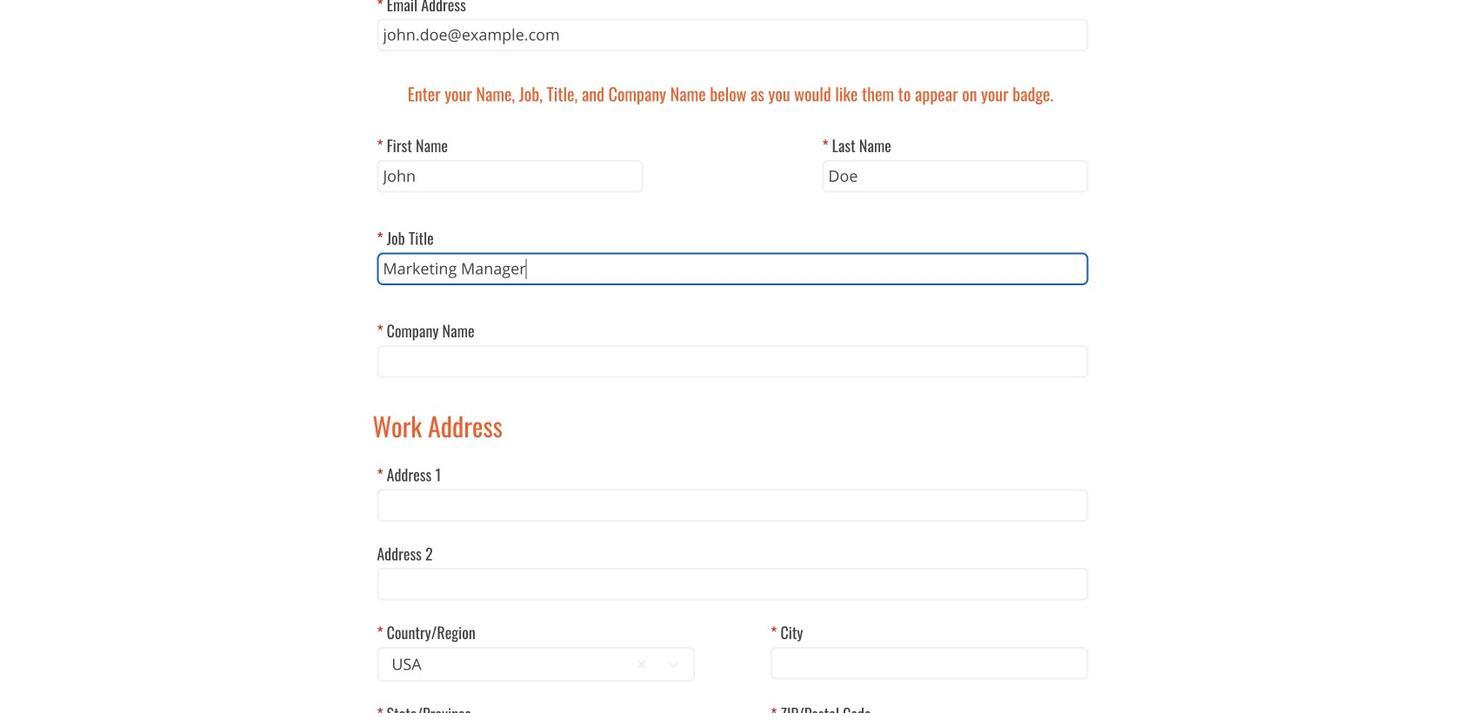 Task type: locate. For each thing, give the bounding box(es) containing it.
Email Address text field
[[377, 19, 1089, 51]]

First Name text field
[[377, 160, 644, 193]]

None text field
[[377, 489, 1089, 522], [377, 568, 1089, 601], [377, 489, 1089, 522], [377, 568, 1089, 601]]

None text field
[[771, 647, 1089, 680], [390, 653, 394, 677], [771, 647, 1089, 680], [390, 653, 394, 677]]

Last Name text field
[[823, 160, 1089, 193]]

Job Title text field
[[377, 253, 1089, 285]]



Task type: vqa. For each thing, say whether or not it's contained in the screenshot.
Title text field
no



Task type: describe. For each thing, give the bounding box(es) containing it.
Company Name text field
[[377, 345, 1089, 378]]



